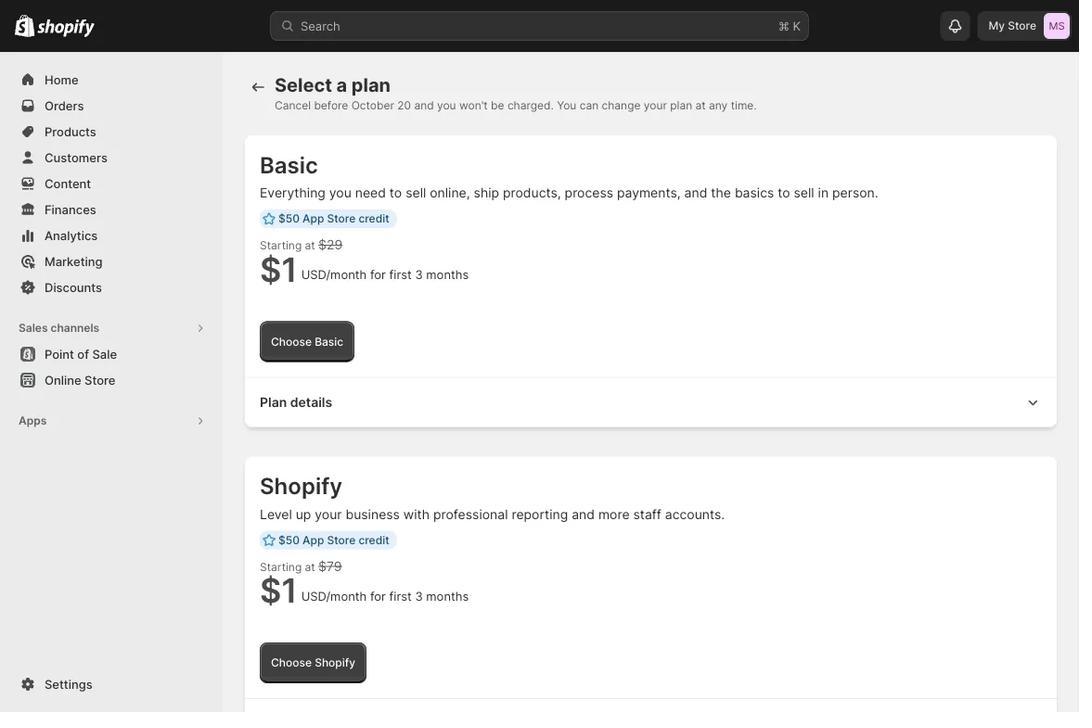 Task type: describe. For each thing, give the bounding box(es) containing it.
shopify image
[[15, 14, 35, 37]]

charged.
[[507, 99, 554, 112]]

plan details button
[[245, 377, 1057, 427]]

$1 for $29
[[260, 249, 298, 290]]

$50 for basic
[[278, 212, 300, 225]]

choose basic
[[271, 335, 343, 348]]

time.
[[731, 99, 757, 112]]

you
[[557, 99, 577, 112]]

need
[[355, 185, 386, 201]]

first for $79
[[389, 589, 412, 604]]

everything you need to sell online, ship products, process payments, and the basics to sell in person.
[[260, 185, 878, 201]]

$1 for $79
[[260, 571, 298, 611]]

point of sale link
[[11, 341, 212, 367]]

2 to from the left
[[778, 185, 790, 201]]

1 horizontal spatial plan
[[670, 99, 692, 112]]

basics
[[735, 185, 774, 201]]

my
[[989, 19, 1005, 32]]

content link
[[11, 171, 212, 197]]

analytics link
[[11, 223, 212, 249]]

orders
[[45, 98, 84, 113]]

up
[[296, 507, 311, 522]]

level
[[260, 507, 292, 522]]

app for basic
[[303, 212, 324, 225]]

3 for $29
[[415, 268, 423, 282]]

0 horizontal spatial you
[[329, 185, 351, 201]]

settings
[[45, 677, 92, 692]]

october
[[351, 99, 394, 112]]

shopify image
[[37, 19, 95, 38]]

k
[[793, 19, 801, 33]]

with
[[404, 507, 430, 522]]

select
[[275, 74, 332, 97]]

plan details
[[260, 394, 332, 410]]

reporting
[[512, 507, 568, 522]]

cancel
[[275, 99, 311, 112]]

choose for choose basic
[[271, 335, 312, 348]]

credit for shopify
[[359, 534, 389, 547]]

search
[[301, 19, 340, 33]]

before
[[314, 99, 348, 112]]

orders link
[[11, 93, 212, 119]]

months for $79
[[426, 589, 469, 604]]

plan
[[260, 394, 287, 410]]

ship
[[474, 185, 499, 201]]

won't
[[459, 99, 488, 112]]

online store
[[45, 373, 115, 387]]

0 horizontal spatial your
[[315, 507, 342, 522]]

process
[[565, 185, 613, 201]]

channels
[[51, 322, 99, 335]]

sales channels
[[19, 322, 99, 335]]

for for $79
[[370, 589, 386, 604]]

payments,
[[617, 185, 681, 201]]

0 horizontal spatial plan
[[352, 74, 391, 97]]

finances
[[45, 202, 96, 217]]

0 vertical spatial shopify
[[260, 473, 342, 500]]

starting for $79
[[260, 560, 302, 574]]

business
[[346, 507, 400, 522]]

credit for basic
[[359, 212, 389, 225]]

level up your business with professional reporting and more staff accounts.
[[260, 507, 725, 522]]

3 for $79
[[415, 589, 423, 604]]

apps
[[19, 414, 47, 428]]

sales
[[19, 322, 48, 335]]

20
[[397, 99, 411, 112]]

settings link
[[11, 672, 212, 698]]

home
[[45, 72, 79, 87]]

choose shopify link
[[260, 643, 366, 684]]

customers link
[[11, 145, 212, 171]]

details
[[290, 394, 332, 410]]

products link
[[11, 119, 212, 145]]

my store
[[989, 19, 1036, 32]]

online store link
[[11, 367, 212, 393]]

1 to from the left
[[390, 185, 402, 201]]

the
[[711, 185, 731, 201]]

$50 app store credit for basic
[[278, 212, 389, 225]]

marketing link
[[11, 249, 212, 275]]

content
[[45, 176, 91, 191]]



Task type: vqa. For each thing, say whether or not it's contained in the screenshot.
Customer events LINK
no



Task type: locate. For each thing, give the bounding box(es) containing it.
usd/month for $79
[[301, 589, 367, 604]]

months inside starting at $29 $1 usd/month for first 3 months
[[426, 268, 469, 282]]

starting at $79 $1 usd/month for first 3 months
[[260, 559, 469, 611]]

1 sell from the left
[[406, 185, 426, 201]]

1 credit from the top
[[359, 212, 389, 225]]

store up $79
[[327, 534, 356, 547]]

1 vertical spatial credit
[[359, 534, 389, 547]]

and left the
[[684, 185, 707, 201]]

3 inside starting at $29 $1 usd/month for first 3 months
[[415, 268, 423, 282]]

credit down need
[[359, 212, 389, 225]]

at inside starting at $29 $1 usd/month for first 3 months
[[305, 239, 315, 252]]

0 vertical spatial $50 app store credit
[[278, 212, 389, 225]]

any
[[709, 99, 728, 112]]

basic
[[260, 151, 318, 179], [315, 335, 343, 348]]

app for shopify
[[303, 534, 324, 547]]

$50 down "everything"
[[278, 212, 300, 225]]

shopify
[[260, 473, 342, 500], [315, 657, 355, 670]]

1 choose from the top
[[271, 335, 312, 348]]

0 vertical spatial app
[[303, 212, 324, 225]]

staff
[[633, 507, 662, 522]]

online,
[[430, 185, 470, 201]]

online store button
[[0, 367, 223, 393]]

2 $50 from the top
[[278, 534, 300, 547]]

for down business
[[370, 589, 386, 604]]

for inside starting at $29 $1 usd/month for first 3 months
[[370, 268, 386, 282]]

first
[[389, 268, 412, 282], [389, 589, 412, 604]]

of
[[77, 347, 89, 361]]

shopify down starting at $79 $1 usd/month for first 3 months
[[315, 657, 355, 670]]

usd/month inside starting at $79 $1 usd/month for first 3 months
[[301, 589, 367, 604]]

plan
[[352, 74, 391, 97], [670, 99, 692, 112]]

person.
[[832, 185, 878, 201]]

0 vertical spatial plan
[[352, 74, 391, 97]]

discounts
[[45, 280, 102, 295]]

$1 left $79
[[260, 571, 298, 611]]

0 vertical spatial usd/month
[[301, 268, 367, 282]]

sell left in
[[794, 185, 814, 201]]

at inside starting at $79 $1 usd/month for first 3 months
[[305, 560, 315, 574]]

2 $1 from the top
[[260, 571, 298, 611]]

first inside starting at $79 $1 usd/month for first 3 months
[[389, 589, 412, 604]]

store inside online store link
[[84, 373, 115, 387]]

and for plan
[[414, 99, 434, 112]]

products
[[45, 124, 96, 139]]

point
[[45, 347, 74, 361]]

months inside starting at $79 $1 usd/month for first 3 months
[[426, 589, 469, 604]]

my store image
[[1044, 13, 1070, 39]]

1 vertical spatial your
[[315, 507, 342, 522]]

1 for from the top
[[370, 268, 386, 282]]

be
[[491, 99, 504, 112]]

at for $29
[[305, 239, 315, 252]]

3 inside starting at $79 $1 usd/month for first 3 months
[[415, 589, 423, 604]]

1 vertical spatial basic
[[315, 335, 343, 348]]

store down sale
[[84, 373, 115, 387]]

you left need
[[329, 185, 351, 201]]

3
[[415, 268, 423, 282], [415, 589, 423, 604]]

1 $50 from the top
[[278, 212, 300, 225]]

1 months from the top
[[426, 268, 469, 282]]

usd/month
[[301, 268, 367, 282], [301, 589, 367, 604]]

1 vertical spatial $1
[[260, 571, 298, 611]]

for
[[370, 268, 386, 282], [370, 589, 386, 604]]

2 for from the top
[[370, 589, 386, 604]]

sale
[[92, 347, 117, 361]]

marketing
[[45, 254, 103, 269]]

sales channels button
[[11, 315, 212, 341]]

sell
[[406, 185, 426, 201], [794, 185, 814, 201]]

choose for choose shopify
[[271, 657, 312, 670]]

app
[[303, 212, 324, 225], [303, 534, 324, 547]]

starting left $79
[[260, 560, 302, 574]]

2 horizontal spatial and
[[684, 185, 707, 201]]

2 credit from the top
[[359, 534, 389, 547]]

0 vertical spatial months
[[426, 268, 469, 282]]

2 first from the top
[[389, 589, 412, 604]]

1 vertical spatial months
[[426, 589, 469, 604]]

months for $29
[[426, 268, 469, 282]]

a
[[336, 74, 347, 97]]

2 choose from the top
[[271, 657, 312, 670]]

0 vertical spatial starting
[[260, 239, 302, 252]]

usd/month down $79
[[301, 589, 367, 604]]

for down need
[[370, 268, 386, 282]]

0 vertical spatial you
[[437, 99, 456, 112]]

0 vertical spatial choose
[[271, 335, 312, 348]]

products,
[[503, 185, 561, 201]]

home link
[[11, 67, 212, 93]]

1 $1 from the top
[[260, 249, 298, 290]]

$50 app store credit up $29
[[278, 212, 389, 225]]

app down up
[[303, 534, 324, 547]]

choose shopify
[[271, 657, 355, 670]]

0 vertical spatial $50
[[278, 212, 300, 225]]

you left won't
[[437, 99, 456, 112]]

shopify up up
[[260, 473, 342, 500]]

to right need
[[390, 185, 402, 201]]

$1 inside starting at $29 $1 usd/month for first 3 months
[[260, 249, 298, 290]]

discounts link
[[11, 275, 212, 301]]

⌘ k
[[779, 19, 801, 33]]

1 first from the top
[[389, 268, 412, 282]]

0 vertical spatial for
[[370, 268, 386, 282]]

$50 app store credit
[[278, 212, 389, 225], [278, 534, 389, 547]]

apps button
[[11, 408, 212, 434]]

your inside the select a plan cancel before october 20 and you won't be charged. you can change your plan at any time.
[[644, 99, 667, 112]]

your
[[644, 99, 667, 112], [315, 507, 342, 522]]

point of sale
[[45, 347, 117, 361]]

usd/month for $29
[[301, 268, 367, 282]]

plan left any
[[670, 99, 692, 112]]

and for your
[[572, 507, 595, 522]]

sell left online,
[[406, 185, 426, 201]]

store right my
[[1008, 19, 1036, 32]]

2 app from the top
[[303, 534, 324, 547]]

in
[[818, 185, 829, 201]]

1 vertical spatial $50 app store credit
[[278, 534, 389, 547]]

1 vertical spatial for
[[370, 589, 386, 604]]

1 horizontal spatial you
[[437, 99, 456, 112]]

to
[[390, 185, 402, 201], [778, 185, 790, 201]]

$29
[[318, 237, 343, 253]]

at inside the select a plan cancel before october 20 and you won't be charged. you can change your plan at any time.
[[696, 99, 706, 112]]

at left $79
[[305, 560, 315, 574]]

first for $29
[[389, 268, 412, 282]]

1 vertical spatial you
[[329, 185, 351, 201]]

choose inside "link"
[[271, 657, 312, 670]]

starting
[[260, 239, 302, 252], [260, 560, 302, 574]]

professional
[[433, 507, 508, 522]]

1 vertical spatial 3
[[415, 589, 423, 604]]

and left more
[[572, 507, 595, 522]]

starting inside starting at $29 $1 usd/month for first 3 months
[[260, 239, 302, 252]]

1 vertical spatial plan
[[670, 99, 692, 112]]

basic up the details
[[315, 335, 343, 348]]

at left $29
[[305, 239, 315, 252]]

shopify inside choose shopify "link"
[[315, 657, 355, 670]]

for inside starting at $79 $1 usd/month for first 3 months
[[370, 589, 386, 604]]

app up $29
[[303, 212, 324, 225]]

point of sale button
[[0, 341, 223, 367]]

0 vertical spatial at
[[696, 99, 706, 112]]

0 vertical spatial your
[[644, 99, 667, 112]]

online
[[45, 373, 81, 387]]

1 horizontal spatial your
[[644, 99, 667, 112]]

first inside starting at $29 $1 usd/month for first 3 months
[[389, 268, 412, 282]]

0 vertical spatial $1
[[260, 249, 298, 290]]

for for $29
[[370, 268, 386, 282]]

1 vertical spatial choose
[[271, 657, 312, 670]]

$50 for shopify
[[278, 534, 300, 547]]

basic inside choose basic 'link'
[[315, 335, 343, 348]]

customers
[[45, 150, 108, 165]]

1 horizontal spatial and
[[572, 507, 595, 522]]

your right the "change" at the top of the page
[[644, 99, 667, 112]]

1 vertical spatial usd/month
[[301, 589, 367, 604]]

⌘
[[779, 19, 790, 33]]

2 sell from the left
[[794, 185, 814, 201]]

basic up "everything"
[[260, 151, 318, 179]]

2 starting from the top
[[260, 560, 302, 574]]

$50 app store credit up $79
[[278, 534, 389, 547]]

2 usd/month from the top
[[301, 589, 367, 604]]

you
[[437, 99, 456, 112], [329, 185, 351, 201]]

1 $50 app store credit from the top
[[278, 212, 389, 225]]

months down online,
[[426, 268, 469, 282]]

0 vertical spatial credit
[[359, 212, 389, 225]]

0 horizontal spatial sell
[[406, 185, 426, 201]]

2 vertical spatial at
[[305, 560, 315, 574]]

1 3 from the top
[[415, 268, 423, 282]]

and inside the select a plan cancel before october 20 and you won't be charged. you can change your plan at any time.
[[414, 99, 434, 112]]

more
[[598, 507, 630, 522]]

can
[[580, 99, 599, 112]]

0 horizontal spatial and
[[414, 99, 434, 112]]

months down the professional
[[426, 589, 469, 604]]

1 vertical spatial $50
[[278, 534, 300, 547]]

$50
[[278, 212, 300, 225], [278, 534, 300, 547]]

credit
[[359, 212, 389, 225], [359, 534, 389, 547]]

plan up october
[[352, 74, 391, 97]]

to right basics
[[778, 185, 790, 201]]

$79
[[318, 559, 342, 574]]

finances link
[[11, 197, 212, 223]]

starting at $29 $1 usd/month for first 3 months
[[260, 237, 469, 290]]

2 $50 app store credit from the top
[[278, 534, 389, 547]]

1 vertical spatial and
[[684, 185, 707, 201]]

0 vertical spatial basic
[[260, 151, 318, 179]]

usd/month down $29
[[301, 268, 367, 282]]

credit down business
[[359, 534, 389, 547]]

choose inside 'link'
[[271, 335, 312, 348]]

choose basic link
[[260, 322, 355, 362]]

2 months from the top
[[426, 589, 469, 604]]

$1 inside starting at $79 $1 usd/month for first 3 months
[[260, 571, 298, 611]]

1 usd/month from the top
[[301, 268, 367, 282]]

select a plan cancel before october 20 and you won't be charged. you can change your plan at any time.
[[275, 74, 757, 112]]

1 horizontal spatial sell
[[794, 185, 814, 201]]

1 starting from the top
[[260, 239, 302, 252]]

store up $29
[[327, 212, 356, 225]]

accounts.
[[665, 507, 725, 522]]

change
[[602, 99, 641, 112]]

usd/month inside starting at $29 $1 usd/month for first 3 months
[[301, 268, 367, 282]]

at left any
[[696, 99, 706, 112]]

1 vertical spatial at
[[305, 239, 315, 252]]

at for $79
[[305, 560, 315, 574]]

1 horizontal spatial to
[[778, 185, 790, 201]]

$50 app store credit for shopify
[[278, 534, 389, 547]]

starting left $29
[[260, 239, 302, 252]]

1 app from the top
[[303, 212, 324, 225]]

0 vertical spatial 3
[[415, 268, 423, 282]]

everything
[[260, 185, 326, 201]]

analytics
[[45, 228, 98, 243]]

1 vertical spatial app
[[303, 534, 324, 547]]

0 horizontal spatial to
[[390, 185, 402, 201]]

1 vertical spatial first
[[389, 589, 412, 604]]

2 vertical spatial and
[[572, 507, 595, 522]]

$1 left $29
[[260, 249, 298, 290]]

your right up
[[315, 507, 342, 522]]

starting inside starting at $79 $1 usd/month for first 3 months
[[260, 560, 302, 574]]

$50 down level
[[278, 534, 300, 547]]

2 3 from the top
[[415, 589, 423, 604]]

1 vertical spatial starting
[[260, 560, 302, 574]]

0 vertical spatial and
[[414, 99, 434, 112]]

months
[[426, 268, 469, 282], [426, 589, 469, 604]]

and right 20
[[414, 99, 434, 112]]

0 vertical spatial first
[[389, 268, 412, 282]]

you inside the select a plan cancel before october 20 and you won't be charged. you can change your plan at any time.
[[437, 99, 456, 112]]

at
[[696, 99, 706, 112], [305, 239, 315, 252], [305, 560, 315, 574]]

starting for $29
[[260, 239, 302, 252]]

1 vertical spatial shopify
[[315, 657, 355, 670]]



